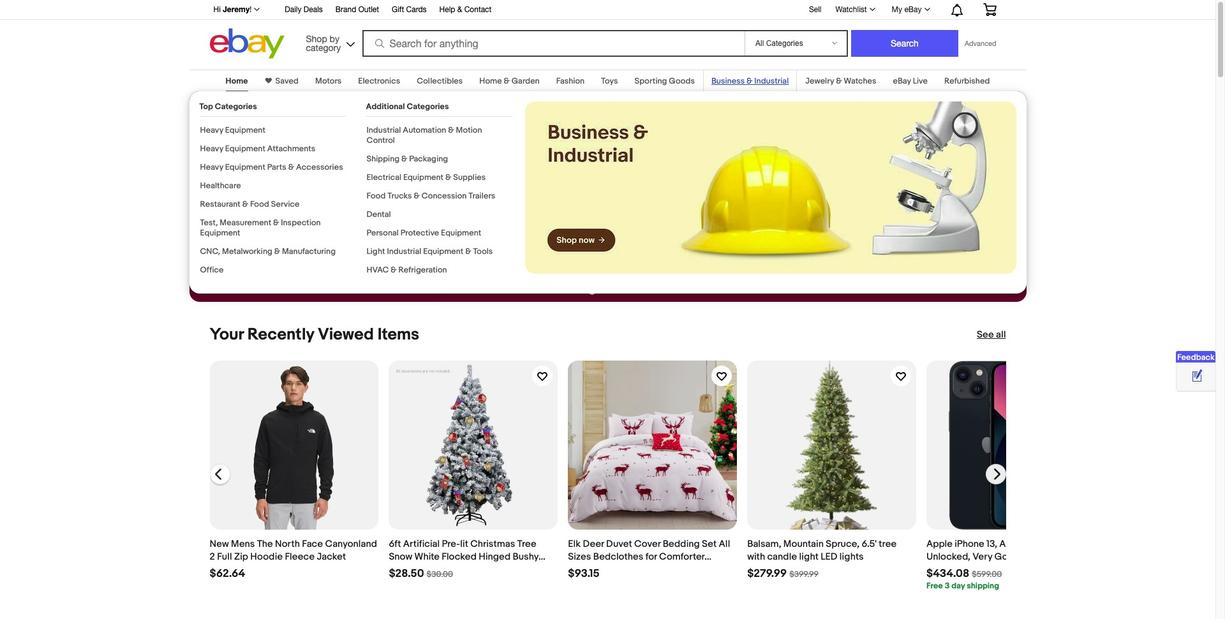 Task type: describe. For each thing, give the bounding box(es) containing it.
previous price $599.00 text field
[[972, 569, 1002, 579]]

0 vertical spatial industrial
[[755, 76, 789, 86]]

electronics link
[[358, 76, 400, 86]]

apple iphone 13, a2482, 128gb, unlocked, very good condition $434.08 $599.00 free 3 day shipping
[[927, 538, 1066, 591]]

hi jeremy !
[[213, 4, 252, 14]]

your recently viewed items link
[[210, 325, 419, 345]]

$28.50 $30.00
[[389, 567, 453, 580]]

packaging
[[409, 154, 448, 164]]

goods
[[669, 76, 695, 86]]

light
[[367, 246, 385, 257]]

north
[[275, 538, 300, 550]]

on
[[379, 166, 392, 180]]

help & contact
[[439, 5, 492, 14]]

restaurant & food service
[[200, 199, 300, 209]]

dental link
[[367, 209, 391, 220]]

refurbished
[[944, 76, 990, 86]]

$28.50 text field
[[389, 567, 424, 581]]

1 horizontal spatial tree
[[517, 538, 536, 550]]

your shopping cart image
[[982, 3, 997, 16]]

$93.15
[[568, 567, 600, 580]]

led
[[821, 551, 838, 563]]

your
[[258, 166, 281, 180]]

cnc, metalworking & manufacturing link
[[200, 246, 336, 257]]

jeremy
[[223, 4, 250, 14]]

mountain
[[784, 538, 824, 550]]

3d
[[615, 563, 627, 576]]

bushy
[[513, 551, 539, 563]]

categories for top categories
[[215, 101, 257, 112]]

duvet
[[606, 538, 632, 550]]

gift
[[392, 5, 404, 14]]

my ebay link
[[885, 2, 936, 17]]

iphone
[[955, 538, 985, 550]]

& right hvac
[[391, 265, 397, 275]]

advanced link
[[959, 31, 1003, 56]]

0 horizontal spatial tree
[[389, 563, 408, 576]]

business
[[712, 76, 745, 86]]

measurement
[[220, 218, 271, 228]]

ebay inside the up to 60% off puma main content
[[893, 76, 911, 86]]

free
[[927, 581, 943, 591]]

hvac & refrigeration
[[367, 265, 447, 275]]

viewed
[[318, 325, 374, 345]]

restaurant & food service link
[[200, 199, 300, 209]]

garden
[[512, 76, 540, 86]]

ebay live link
[[893, 76, 928, 86]]

white
[[415, 551, 440, 563]]

heavy equipment
[[200, 125, 265, 135]]

by
[[330, 34, 339, 44]]

christmas inside elk deer duvet cover bedding set all sizes bedclothes for comforter christmas 3d
[[568, 563, 613, 576]]

sneakers,
[[210, 180, 260, 194]]

parts
[[267, 162, 286, 172]]

supplies
[[453, 172, 486, 183]]

business & industrial - shop now image
[[525, 101, 1016, 274]]

shipping & packaging
[[367, 154, 448, 164]]

artificial
[[403, 538, 440, 550]]

healthcare link
[[200, 181, 241, 191]]

up to 60% off puma link
[[210, 101, 422, 161]]

your recently viewed items
[[210, 325, 419, 345]]

& right jewelry
[[836, 76, 842, 86]]

deer
[[583, 538, 604, 550]]

& inside "link"
[[457, 5, 462, 14]]

office link
[[200, 265, 224, 275]]

128gb,
[[1033, 538, 1063, 550]]

cnc, metalworking & manufacturing
[[200, 246, 336, 257]]

metalworking
[[222, 246, 272, 257]]

$279.99 text field
[[747, 567, 787, 581]]

watchlist
[[836, 5, 867, 14]]

watchlist link
[[829, 2, 881, 17]]

& left garden
[[504, 76, 510, 86]]

& right parts
[[288, 162, 294, 172]]

light industrial equipment & tools
[[367, 246, 493, 257]]

gift cards
[[392, 5, 427, 14]]

heavy for heavy equipment
[[200, 125, 223, 135]]

60%
[[275, 101, 329, 131]]

all
[[996, 329, 1006, 341]]

$434.08 text field
[[927, 567, 970, 581]]

previous price $399.99 text field
[[790, 569, 819, 579]]

equipment down packaging
[[403, 172, 444, 183]]

equipment inside test, measurement & inspection equipment
[[200, 228, 240, 238]]

toys link
[[601, 76, 618, 86]]

food inside top categories element
[[250, 199, 269, 209]]

!
[[250, 5, 252, 14]]

trucks
[[388, 191, 412, 201]]

additional categories element
[[366, 101, 512, 283]]

concession
[[422, 191, 467, 201]]

office
[[200, 265, 224, 275]]

account navigation
[[206, 0, 1006, 20]]

balsam, mountain spruce, 6.5' tree with candle light led lights $279.99 $399.99
[[747, 538, 897, 580]]

electronics
[[358, 76, 400, 86]]

more.
[[330, 180, 361, 194]]

set
[[702, 538, 717, 550]]

shop by category button
[[300, 28, 358, 56]]

industrial automation & motion control link
[[367, 125, 482, 146]]

apparel,
[[263, 180, 305, 194]]

cnc,
[[200, 246, 220, 257]]

upgrade
[[210, 166, 256, 180]]

home & garden
[[479, 76, 540, 86]]

daily deals link
[[285, 3, 323, 17]]

none submit inside shop by category banner
[[851, 30, 959, 57]]

lights
[[840, 551, 864, 563]]

& right shipping at the left top
[[401, 154, 407, 164]]

my
[[892, 5, 902, 14]]

very
[[973, 551, 993, 563]]

& right "trucks"
[[414, 191, 420, 201]]

sporting goods
[[635, 76, 695, 86]]

equipment down heavy equipment
[[225, 144, 265, 154]]

Search for anything text field
[[364, 31, 742, 56]]



Task type: vqa. For each thing, say whether or not it's contained in the screenshot.
the ebay live
yes



Task type: locate. For each thing, give the bounding box(es) containing it.
shop by category
[[306, 34, 341, 53]]

1 vertical spatial tree
[[389, 563, 408, 576]]

dental
[[367, 209, 391, 220]]

fleece
[[285, 551, 315, 563]]

0 horizontal spatial christmas
[[470, 538, 515, 550]]

0 vertical spatial tree
[[517, 538, 536, 550]]

sporting goods link
[[635, 76, 695, 86]]

heavy for heavy equipment attachments
[[200, 144, 223, 154]]

home up top categories
[[226, 76, 248, 86]]

$62.64 text field
[[210, 567, 245, 581]]

$434.08
[[927, 567, 970, 580]]

heavy equipment attachments link
[[200, 144, 315, 154]]

saved
[[275, 76, 299, 86]]

for
[[646, 551, 657, 563]]

jacket
[[317, 551, 346, 563]]

up to 60% off puma main content
[[0, 62, 1216, 619]]

1 vertical spatial shop
[[221, 217, 247, 230]]

2 vertical spatial industrial
[[387, 246, 421, 257]]

0 vertical spatial shop
[[306, 34, 327, 44]]

1 vertical spatial with
[[747, 551, 765, 563]]

light industrial equipment & tools link
[[367, 246, 493, 257]]

christmas up hinged
[[470, 538, 515, 550]]

with inside up to 60% off puma upgrade your style with savings on sneakers, apparel, and more.
[[312, 166, 334, 180]]

collectibles link
[[417, 76, 463, 86]]

1 vertical spatial christmas
[[568, 563, 613, 576]]

previous price $30.00 text field
[[427, 569, 453, 579]]

& left motion
[[448, 125, 454, 135]]

flocked
[[442, 551, 477, 563]]

electrical equipment & supplies
[[367, 172, 486, 183]]

1 categories from the left
[[215, 101, 257, 112]]

2 vertical spatial heavy
[[200, 162, 223, 172]]

shop left 'by'
[[306, 34, 327, 44]]

bedding
[[663, 538, 700, 550]]

categories up automation
[[407, 101, 449, 112]]

food up now
[[250, 199, 269, 209]]

food inside additional categories element
[[367, 191, 386, 201]]

& down test, measurement & inspection equipment
[[274, 246, 280, 257]]

equipment up cnc,
[[200, 228, 240, 238]]

tree down snow
[[389, 563, 408, 576]]

industrial inside industrial automation & motion control
[[367, 125, 401, 135]]

personal
[[367, 228, 399, 238]]

& right business
[[747, 76, 753, 86]]

industrial automation & motion control
[[367, 125, 482, 146]]

industrial right business
[[755, 76, 789, 86]]

$62.64
[[210, 567, 245, 580]]

advanced
[[965, 40, 997, 47]]

zip
[[234, 551, 248, 563]]

& right now
[[273, 218, 279, 228]]

2 home from the left
[[479, 76, 502, 86]]

christmas inside 6ft artificial pre-lit christmas tree snow white flocked hinged bushy tree
[[470, 538, 515, 550]]

shop for shop now
[[221, 217, 247, 230]]

motors
[[315, 76, 342, 86]]

1 horizontal spatial food
[[367, 191, 386, 201]]

see all
[[977, 329, 1006, 341]]

1 home from the left
[[226, 76, 248, 86]]

electrical equipment & supplies link
[[367, 172, 486, 183]]

home & garden link
[[479, 76, 540, 86]]

2
[[210, 551, 215, 563]]

refurbished link
[[944, 76, 990, 86]]

shop now link
[[210, 210, 281, 237]]

top categories element
[[199, 101, 346, 283]]

$30.00
[[427, 569, 453, 579]]

heavy equipment parts & accessories
[[200, 162, 343, 172]]

shop
[[306, 34, 327, 44], [221, 217, 247, 230]]

categories for additional categories
[[407, 101, 449, 112]]

1 horizontal spatial home
[[479, 76, 502, 86]]

feedback
[[1177, 352, 1215, 362]]

heavy for heavy equipment parts & accessories
[[200, 162, 223, 172]]

equipment down puma
[[225, 162, 265, 172]]

tree
[[879, 538, 897, 550]]

brand outlet
[[336, 5, 379, 14]]

heavy up healthcare
[[200, 162, 223, 172]]

3 heavy from the top
[[200, 162, 223, 172]]

puma
[[210, 131, 279, 161]]

equipment
[[225, 125, 265, 135], [225, 144, 265, 154], [225, 162, 265, 172], [403, 172, 444, 183], [200, 228, 240, 238], [441, 228, 481, 238], [423, 246, 464, 257]]

& up concession
[[445, 172, 451, 183]]

up to 60% off puma upgrade your style with savings on sneakers, apparel, and more.
[[210, 101, 392, 194]]

2 categories from the left
[[407, 101, 449, 112]]

deals
[[304, 5, 323, 14]]

1 horizontal spatial christmas
[[568, 563, 613, 576]]

sell link
[[803, 5, 827, 14]]

2 heavy from the top
[[200, 144, 223, 154]]

0 horizontal spatial with
[[312, 166, 334, 180]]

home for home
[[226, 76, 248, 86]]

candle
[[767, 551, 797, 563]]

with inside "balsam, mountain spruce, 6.5' tree with candle light led lights $279.99 $399.99"
[[747, 551, 765, 563]]

daily deals
[[285, 5, 323, 14]]

daily
[[285, 5, 302, 14]]

food up 'dental'
[[367, 191, 386, 201]]

0 vertical spatial with
[[312, 166, 334, 180]]

equipment up heavy equipment attachments link
[[225, 125, 265, 135]]

category
[[306, 42, 341, 53]]

ebay left live
[[893, 76, 911, 86]]

equipment up tools
[[441, 228, 481, 238]]

shipping
[[367, 154, 400, 164]]

6.5'
[[862, 538, 877, 550]]

0 horizontal spatial shop
[[221, 217, 247, 230]]

watches
[[844, 76, 877, 86]]

tree up bushy
[[517, 538, 536, 550]]

control
[[367, 135, 395, 146]]

shop by category banner
[[206, 0, 1006, 62]]

None submit
[[851, 30, 959, 57]]

outlet
[[358, 5, 379, 14]]

additional categories
[[366, 101, 449, 112]]

ebay inside account navigation
[[905, 5, 922, 14]]

6ft artificial pre-lit christmas tree snow white flocked hinged bushy tree
[[389, 538, 539, 576]]

equipment down personal protective equipment link
[[423, 246, 464, 257]]

industrial down additional
[[367, 125, 401, 135]]

heavy down top
[[200, 125, 223, 135]]

1 vertical spatial heavy
[[200, 144, 223, 154]]

with down balsam,
[[747, 551, 765, 563]]

service
[[271, 199, 300, 209]]

home left garden
[[479, 76, 502, 86]]

jewelry & watches link
[[806, 76, 877, 86]]

& inside industrial automation & motion control
[[448, 125, 454, 135]]

refrigeration
[[399, 265, 447, 275]]

& inside test, measurement & inspection equipment
[[273, 218, 279, 228]]

shop inside the up to 60% off puma main content
[[221, 217, 247, 230]]

electrical
[[367, 172, 401, 183]]

new mens the north face canyonland 2 full zip hoodie fleece jacket $62.64
[[210, 538, 377, 580]]

additional
[[366, 101, 405, 112]]

1 vertical spatial ebay
[[893, 76, 911, 86]]

0 horizontal spatial categories
[[215, 101, 257, 112]]

my ebay
[[892, 5, 922, 14]]

0 vertical spatial christmas
[[470, 538, 515, 550]]

0 vertical spatial ebay
[[905, 5, 922, 14]]

shop down restaurant
[[221, 217, 247, 230]]

automation
[[403, 125, 446, 135]]

cover
[[634, 538, 661, 550]]

0 vertical spatial heavy
[[200, 125, 223, 135]]

& up measurement
[[242, 199, 248, 209]]

full
[[217, 551, 232, 563]]

with up and
[[312, 166, 334, 180]]

1 horizontal spatial categories
[[407, 101, 449, 112]]

apple
[[927, 538, 953, 550]]

$93.15 text field
[[568, 567, 600, 581]]

hvac
[[367, 265, 389, 275]]

style
[[284, 166, 309, 180]]

sizes
[[568, 551, 591, 563]]

business & industrial link
[[712, 76, 789, 86]]

shop for shop by category
[[306, 34, 327, 44]]

face
[[302, 538, 323, 550]]

food trucks & concession trailers link
[[367, 191, 495, 201]]

tree
[[517, 538, 536, 550], [389, 563, 408, 576]]

shop inside shop by category
[[306, 34, 327, 44]]

industrial up hvac & refrigeration link
[[387, 246, 421, 257]]

1 vertical spatial industrial
[[367, 125, 401, 135]]

trailers
[[469, 191, 495, 201]]

manufacturing
[[282, 246, 336, 257]]

tools
[[473, 246, 493, 257]]

condition
[[1022, 551, 1066, 563]]

1 heavy from the top
[[200, 125, 223, 135]]

heavy equipment attachments
[[200, 144, 315, 154]]

0 horizontal spatial home
[[226, 76, 248, 86]]

gift cards link
[[392, 3, 427, 17]]

motion
[[456, 125, 482, 135]]

13,
[[987, 538, 997, 550]]

& left tools
[[465, 246, 471, 257]]

1 horizontal spatial shop
[[306, 34, 327, 44]]

3
[[945, 581, 950, 591]]

1 horizontal spatial with
[[747, 551, 765, 563]]

christmas down sizes
[[568, 563, 613, 576]]

motors link
[[315, 76, 342, 86]]

ebay right my
[[905, 5, 922, 14]]

Free 3 day shipping text field
[[927, 581, 1000, 591]]

& right help
[[457, 5, 462, 14]]

categories up heavy equipment
[[215, 101, 257, 112]]

heavy down heavy equipment link
[[200, 144, 223, 154]]

0 horizontal spatial food
[[250, 199, 269, 209]]

test, measurement & inspection equipment
[[200, 218, 321, 238]]

$28.50
[[389, 567, 424, 580]]

$599.00
[[972, 569, 1002, 579]]

mens
[[231, 538, 255, 550]]

home for home & garden
[[479, 76, 502, 86]]



